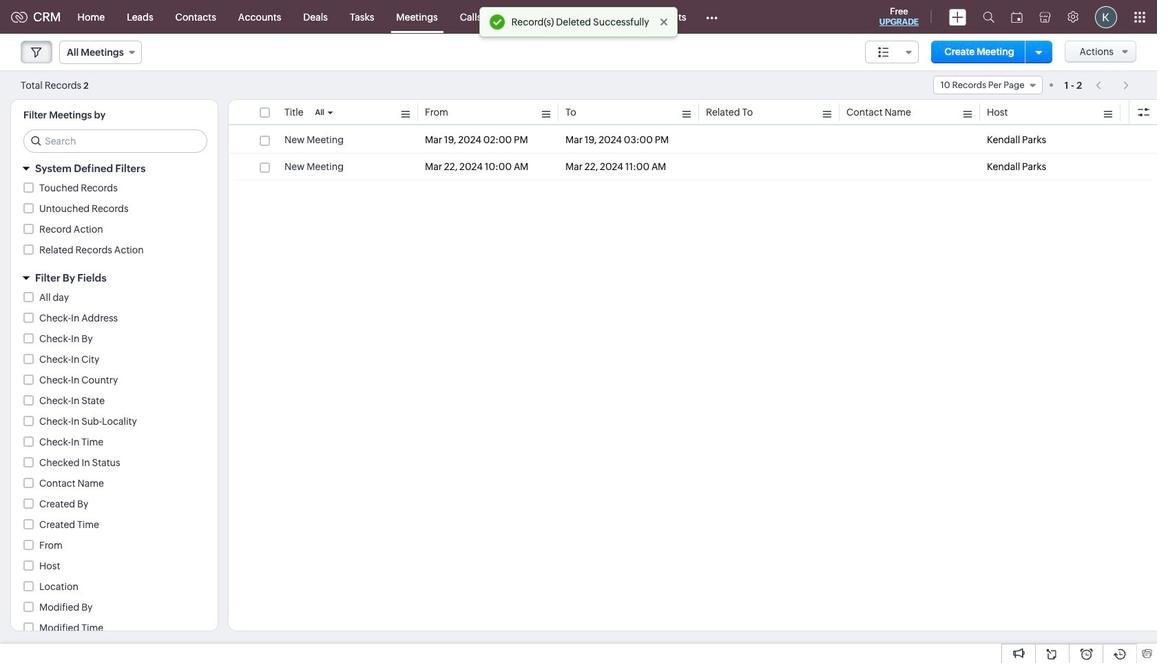 Task type: vqa. For each thing, say whether or not it's contained in the screenshot.
region
no



Task type: describe. For each thing, give the bounding box(es) containing it.
size image
[[878, 46, 889, 59]]

Other Modules field
[[697, 6, 727, 28]]

none field size
[[865, 41, 919, 63]]

profile element
[[1087, 0, 1126, 33]]



Task type: locate. For each thing, give the bounding box(es) containing it.
row group
[[229, 127, 1157, 180]]

search image
[[983, 11, 995, 23]]

navigation
[[1089, 75, 1137, 95]]

search element
[[975, 0, 1003, 34]]

calendar image
[[1011, 11, 1023, 22]]

None field
[[59, 41, 142, 64], [865, 41, 919, 63], [933, 76, 1043, 94], [59, 41, 142, 64], [933, 76, 1043, 94]]

create menu element
[[941, 0, 975, 33]]

profile image
[[1095, 6, 1117, 28]]

create menu image
[[949, 9, 966, 25]]

Search text field
[[24, 130, 207, 152]]

logo image
[[11, 11, 28, 22]]



